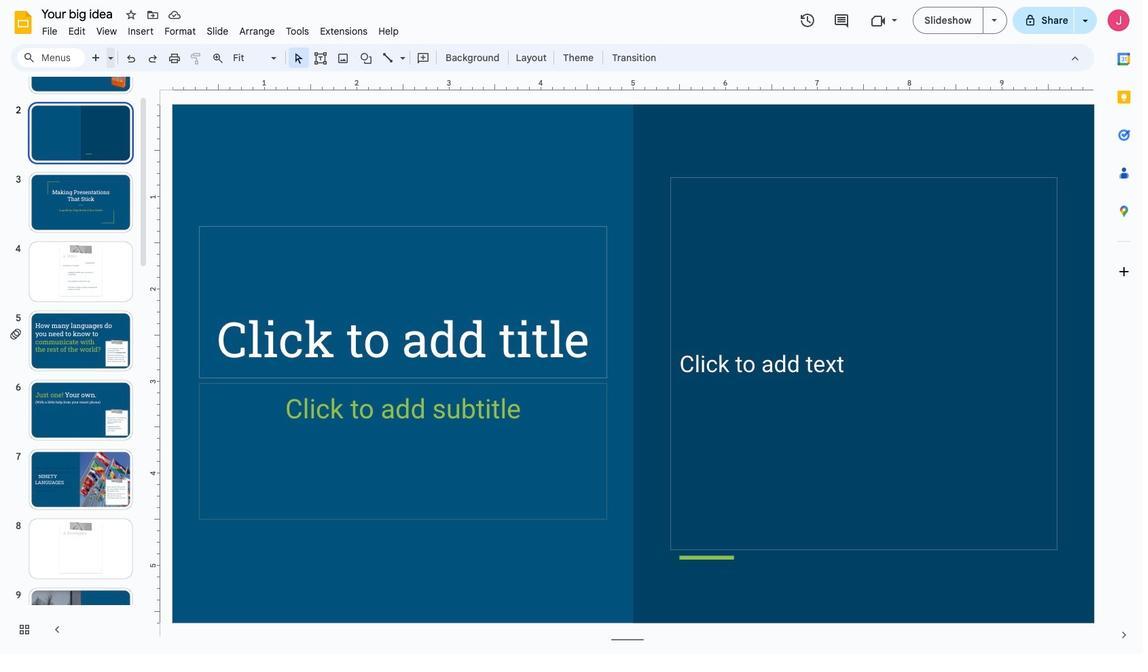 Task type: vqa. For each thing, say whether or not it's contained in the screenshot.
Undo (⌘Z) icon at left top
yes



Task type: describe. For each thing, give the bounding box(es) containing it.
Rename text field
[[37, 5, 120, 22]]

2 menu item from the left
[[63, 23, 91, 39]]

add comment (⌘+option+m) image
[[417, 52, 430, 65]]

select (esc) image
[[292, 52, 306, 65]]

Zoom text field
[[231, 48, 269, 67]]

7 menu item from the left
[[234, 23, 281, 39]]

slides home image
[[11, 10, 35, 35]]

3 menu item from the left
[[91, 23, 123, 39]]

new slide (ctrl+m) image
[[90, 52, 103, 65]]

select line image
[[397, 49, 406, 54]]

document status: saved to drive. image
[[168, 8, 181, 22]]

print (⌘p) image
[[168, 52, 181, 65]]

6 menu item from the left
[[201, 23, 234, 39]]

quick sharing actions image
[[1083, 20, 1089, 41]]

shape image
[[359, 48, 374, 67]]

4 menu item from the left
[[123, 23, 159, 39]]

new slide with layout image
[[105, 49, 113, 54]]

insert image image
[[335, 48, 351, 67]]

move image
[[146, 8, 160, 22]]

Zoom field
[[229, 48, 283, 68]]

hide the menus (ctrl+shift+f) image
[[1069, 52, 1083, 65]]

last edit was seconds ago image
[[800, 12, 816, 29]]

share. private to only me. image
[[1025, 14, 1037, 26]]



Task type: locate. For each thing, give the bounding box(es) containing it.
presentation options image
[[992, 19, 997, 22]]

undo (⌘z) image
[[124, 52, 138, 65]]

menu item down document status: saved to drive. image
[[159, 23, 201, 39]]

menu bar
[[37, 18, 404, 40]]

menu item down rename text field
[[63, 23, 91, 39]]

menu item up menus field
[[37, 23, 63, 39]]

5 menu item from the left
[[159, 23, 201, 39]]

application
[[0, 0, 1144, 654]]

navigation
[[0, 20, 150, 654]]

Star checkbox
[[122, 5, 141, 24]]

menu bar inside menu bar "banner"
[[37, 18, 404, 40]]

tab list inside menu bar "banner"
[[1106, 40, 1144, 616]]

9 menu item from the left
[[315, 23, 373, 39]]

menu item
[[37, 23, 63, 39], [63, 23, 91, 39], [91, 23, 123, 39], [123, 23, 159, 39], [159, 23, 201, 39], [201, 23, 234, 39], [234, 23, 281, 39], [281, 23, 315, 39], [315, 23, 373, 39], [373, 23, 404, 39]]

star image
[[124, 8, 138, 22]]

menu item up insert image
[[315, 23, 373, 39]]

menu item up zoom field
[[234, 23, 281, 39]]

menu item up select line image
[[373, 23, 404, 39]]

1 menu item from the left
[[37, 23, 63, 39]]

8 menu item from the left
[[281, 23, 315, 39]]

menu item down star image
[[123, 23, 159, 39]]

10 menu item from the left
[[373, 23, 404, 39]]

menu item up the select (esc) "icon"
[[281, 23, 315, 39]]

line image
[[382, 52, 396, 65]]

redo (⌘y) image
[[146, 52, 160, 65]]

main toolbar
[[84, 48, 663, 68]]

text box image
[[314, 52, 328, 65]]

menu bar banner
[[0, 0, 1144, 654]]

Menus field
[[17, 48, 85, 67]]

zoom image
[[211, 52, 225, 65]]

tab list
[[1106, 40, 1144, 616]]

paint format image
[[190, 52, 203, 65]]

menu item up new slide with layout image on the left top of the page
[[91, 23, 123, 39]]

menu item up zoom icon
[[201, 23, 234, 39]]

show all comments image
[[834, 13, 850, 29]]



